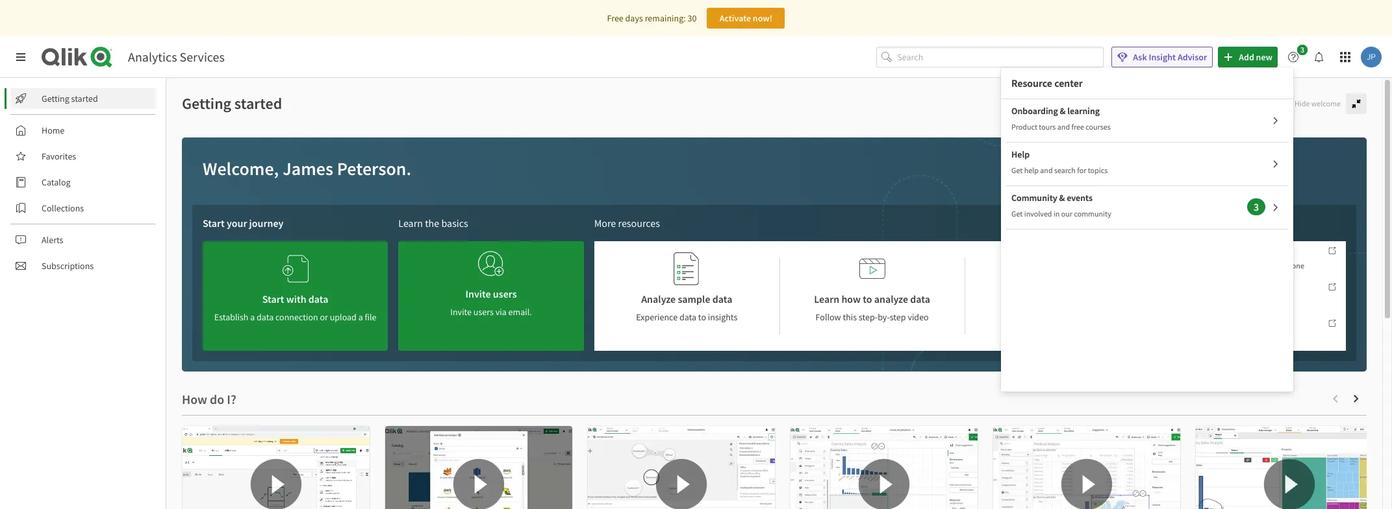 Task type: describe. For each thing, give the bounding box(es) containing it.
getting started link
[[10, 88, 156, 109]]

to inside learn how to analyze data follow this step-by-step video
[[863, 293, 872, 306]]

james peterson image
[[1361, 47, 1382, 68]]

subscriptions link
[[10, 256, 156, 277]]

learn about apps and how to create one link
[[1161, 242, 1346, 278]]

analytics
[[128, 49, 177, 65]]

hide welcome image
[[1351, 99, 1362, 109]]

alerts
[[42, 235, 63, 246]]

close sidebar menu image
[[16, 52, 26, 62]]

how do i interact with visualizations? image
[[1196, 427, 1383, 510]]

onboarding & learning product tours and free courses
[[1012, 105, 1111, 132]]

apps
[[1213, 261, 1229, 271]]

learning
[[1068, 105, 1100, 117]]

about
[[1192, 261, 1211, 271]]

data up or
[[308, 293, 328, 306]]

add
[[1239, 51, 1254, 63]]

resource center
[[1012, 77, 1083, 90]]

your
[[227, 217, 247, 230]]

sample
[[678, 293, 710, 306]]

1 a from the left
[[250, 312, 255, 324]]

3
[[1301, 45, 1305, 55]]

to for data
[[698, 312, 706, 324]]

insight
[[1149, 51, 1176, 63]]

insights
[[708, 312, 738, 324]]

learn how to analyze data image
[[859, 252, 885, 286]]

started inside welcome, james peterson. main content
[[234, 94, 282, 114]]

the
[[425, 217, 439, 230]]

& for onboarding
[[1060, 105, 1066, 117]]

add new
[[1239, 51, 1273, 63]]

search
[[1054, 166, 1076, 175]]

learn how to analyze data follow this step-by-step video
[[814, 293, 930, 324]]

community
[[1012, 192, 1057, 204]]

hide welcome
[[1295, 99, 1341, 108]]

upload
[[330, 312, 357, 324]]

analyze sample data image
[[674, 252, 700, 286]]

data left connection
[[257, 312, 274, 324]]

video
[[908, 312, 929, 324]]

home
[[42, 125, 64, 136]]

in
[[1054, 209, 1060, 219]]

topics
[[1088, 166, 1108, 175]]

ask insight advisor
[[1133, 51, 1207, 63]]

activate now!
[[720, 12, 773, 24]]

journey
[[249, 217, 284, 230]]

get inside the help get help and search for topics
[[1012, 166, 1023, 175]]

for
[[1077, 166, 1086, 175]]

via
[[496, 307, 507, 318]]

events
[[1067, 192, 1093, 204]]

learn inside learn how to analyze data follow this step-by-step video
[[814, 293, 840, 306]]

file
[[365, 312, 377, 324]]

help
[[1024, 166, 1039, 175]]

start with data image
[[282, 252, 308, 286]]

with
[[286, 293, 306, 306]]

collections
[[42, 203, 84, 214]]

Search text field
[[897, 47, 1104, 68]]

step
[[890, 312, 906, 324]]

ask insight advisor button
[[1112, 47, 1213, 68]]

create
[[1270, 261, 1290, 271]]

days
[[625, 12, 643, 24]]

30
[[688, 12, 697, 24]]

how inside learn how to analyze data follow this step-by-step video
[[842, 293, 861, 306]]

email.
[[508, 307, 532, 318]]

get inside community & events get involved in our community
[[1012, 209, 1023, 219]]

analyze
[[641, 293, 676, 306]]

services
[[180, 49, 225, 65]]

welcome,
[[203, 157, 279, 181]]

navigation pane element
[[0, 83, 166, 282]]

data down the sample at the bottom
[[679, 312, 696, 324]]

by-
[[878, 312, 890, 324]]

james
[[283, 157, 333, 181]]

learn about apps and how to create one
[[1171, 261, 1305, 271]]

remaining:
[[645, 12, 686, 24]]

activate
[[720, 12, 751, 24]]

how do i create an app? image
[[183, 427, 370, 510]]

connection
[[275, 312, 318, 324]]

one
[[1292, 261, 1305, 271]]

getting started inside welcome, james peterson. main content
[[182, 94, 282, 114]]

start for your
[[203, 217, 225, 230]]

data inside learn how to analyze data follow this step-by-step video
[[910, 293, 930, 306]]

experience
[[636, 312, 678, 324]]

activate now! link
[[707, 8, 785, 29]]

step-
[[859, 312, 878, 324]]

welcome, james peterson.
[[203, 157, 411, 181]]

how do i create a visualization? image
[[791, 427, 978, 510]]

now!
[[753, 12, 773, 24]]

how do i use the chart suggestions toggle? image
[[993, 427, 1180, 510]]

data up insights
[[712, 293, 732, 306]]

3 button
[[1283, 45, 1312, 68]]



Task type: locate. For each thing, give the bounding box(es) containing it.
getting
[[42, 93, 69, 105], [182, 94, 231, 114]]

getting started up home link
[[42, 93, 98, 105]]

invite
[[465, 288, 491, 301], [450, 307, 472, 318]]

subscriptions
[[42, 261, 94, 272]]

0 horizontal spatial to
[[698, 312, 706, 324]]

1 horizontal spatial and
[[1057, 122, 1070, 132]]

2 get from the top
[[1012, 209, 1023, 219]]

users left via
[[474, 307, 494, 318]]

learn inside 'link'
[[1171, 261, 1190, 271]]

getting up home
[[42, 93, 69, 105]]

to left create
[[1261, 261, 1268, 271]]

more resources
[[594, 217, 660, 230]]

follow
[[816, 312, 841, 324]]

analyze sample data experience data to insights
[[636, 293, 738, 324]]

0 horizontal spatial start
[[203, 217, 225, 230]]

start your journey
[[203, 217, 284, 230]]

1 vertical spatial &
[[1059, 192, 1065, 204]]

2 vertical spatial to
[[698, 312, 706, 324]]

started inside navigation pane "element"
[[71, 93, 98, 105]]

data
[[308, 293, 328, 306], [712, 293, 732, 306], [910, 293, 930, 306], [257, 312, 274, 324], [679, 312, 696, 324]]

favorites link
[[10, 146, 156, 167]]

hide
[[1295, 99, 1310, 108]]

0 vertical spatial learn
[[398, 217, 423, 230]]

start inside start with data establish a data connection or upload a file
[[262, 293, 284, 306]]

more
[[594, 217, 616, 230]]

to inside 'link'
[[1261, 261, 1268, 271]]

or
[[320, 312, 328, 324]]

1 vertical spatial and
[[1040, 166, 1053, 175]]

establish
[[214, 312, 248, 324]]

how do i define data associations? image
[[588, 427, 775, 510]]

0 horizontal spatial getting
[[42, 93, 69, 105]]

2 horizontal spatial to
[[1261, 261, 1268, 271]]

this
[[843, 312, 857, 324]]

and inside 'link'
[[1231, 261, 1244, 271]]

get
[[1012, 166, 1023, 175], [1012, 209, 1023, 219]]

and right help
[[1040, 166, 1053, 175]]

and left free
[[1057, 122, 1070, 132]]

1 horizontal spatial how
[[1245, 261, 1259, 271]]

1 vertical spatial users
[[474, 307, 494, 318]]

favorites
[[42, 151, 76, 162]]

and right apps
[[1231, 261, 1244, 271]]

1 horizontal spatial getting started
[[182, 94, 282, 114]]

& left learning
[[1060, 105, 1066, 117]]

&
[[1060, 105, 1066, 117], [1059, 192, 1065, 204]]

start left with
[[262, 293, 284, 306]]

analytics services element
[[128, 49, 225, 65]]

1 vertical spatial how
[[842, 293, 861, 306]]

1 vertical spatial start
[[262, 293, 284, 306]]

community
[[1074, 209, 1111, 219]]

tours
[[1039, 122, 1056, 132]]

learn for learn the basics
[[398, 217, 423, 230]]

free
[[1072, 122, 1084, 132]]

0 horizontal spatial how
[[842, 293, 861, 306]]

get left involved
[[1012, 209, 1023, 219]]

0 vertical spatial start
[[203, 217, 225, 230]]

0 vertical spatial users
[[493, 288, 517, 301]]

getting down services
[[182, 94, 231, 114]]

a left file
[[358, 312, 363, 324]]

learn left the
[[398, 217, 423, 230]]

getting inside navigation pane "element"
[[42, 93, 69, 105]]

and for learn
[[1231, 261, 1244, 271]]

1 vertical spatial invite
[[450, 307, 472, 318]]

catalog link
[[10, 172, 156, 193]]

searchbar element
[[877, 47, 1104, 68]]

courses
[[1086, 122, 1111, 132]]

1 horizontal spatial to
[[863, 293, 872, 306]]

how
[[1245, 261, 1259, 271], [842, 293, 861, 306]]

& inside community & events get involved in our community
[[1059, 192, 1065, 204]]

learn for learn about apps and how to create one
[[1171, 261, 1190, 271]]

help
[[1012, 149, 1030, 160]]

2 horizontal spatial and
[[1231, 261, 1244, 271]]

users up via
[[493, 288, 517, 301]]

2 a from the left
[[358, 312, 363, 324]]

& for community
[[1059, 192, 1065, 204]]

help get help and search for topics
[[1012, 149, 1108, 175]]

start with data establish a data connection or upload a file
[[214, 293, 377, 324]]

alerts link
[[10, 230, 156, 251]]

peterson.
[[337, 157, 411, 181]]

getting inside welcome, james peterson. main content
[[182, 94, 231, 114]]

invite left via
[[450, 307, 472, 318]]

invite down invite users image
[[465, 288, 491, 301]]

1 vertical spatial to
[[863, 293, 872, 306]]

1 horizontal spatial learn
[[814, 293, 840, 306]]

getting started inside navigation pane "element"
[[42, 93, 98, 105]]

learn up follow
[[814, 293, 840, 306]]

to down the sample at the bottom
[[698, 312, 706, 324]]

advisor
[[1178, 51, 1207, 63]]

resources
[[618, 217, 660, 230]]

0 horizontal spatial and
[[1040, 166, 1053, 175]]

getting started
[[42, 93, 98, 105], [182, 94, 282, 114]]

how inside 'link'
[[1245, 261, 1259, 271]]

collections link
[[10, 198, 156, 219]]

to for apps
[[1261, 261, 1268, 271]]

center
[[1054, 77, 1083, 90]]

0 horizontal spatial learn
[[398, 217, 423, 230]]

start for with
[[262, 293, 284, 306]]

to inside analyze sample data experience data to insights
[[698, 312, 706, 324]]

catalog
[[42, 177, 71, 188]]

welcome
[[1312, 99, 1341, 108]]

getting started down services
[[182, 94, 282, 114]]

0 horizontal spatial getting started
[[42, 93, 98, 105]]

free
[[607, 12, 624, 24]]

ask
[[1133, 51, 1147, 63]]

0 vertical spatial to
[[1261, 261, 1268, 271]]

1 horizontal spatial a
[[358, 312, 363, 324]]

to
[[1261, 261, 1268, 271], [863, 293, 872, 306], [698, 312, 706, 324]]

1 vertical spatial learn
[[1171, 261, 1190, 271]]

invite users image
[[478, 247, 504, 281]]

resource
[[1012, 77, 1052, 90]]

start left your on the top left of the page
[[203, 217, 225, 230]]

onboarding
[[1012, 105, 1058, 117]]

our
[[1061, 209, 1073, 219]]

0 vertical spatial get
[[1012, 166, 1023, 175]]

home link
[[10, 120, 156, 141]]

0 vertical spatial how
[[1245, 261, 1259, 271]]

how do i load data into an app? image
[[385, 427, 572, 510]]

0 vertical spatial invite
[[465, 288, 491, 301]]

0 horizontal spatial started
[[71, 93, 98, 105]]

2 vertical spatial and
[[1231, 261, 1244, 271]]

involved
[[1024, 209, 1052, 219]]

analyze
[[874, 293, 908, 306]]

community & events get involved in our community
[[1012, 192, 1111, 219]]

1 vertical spatial get
[[1012, 209, 1023, 219]]

basics
[[441, 217, 468, 230]]

started
[[71, 93, 98, 105], [234, 94, 282, 114]]

learn
[[398, 217, 423, 230], [1171, 261, 1190, 271], [814, 293, 840, 306]]

free days remaining: 30
[[607, 12, 697, 24]]

analytics services
[[128, 49, 225, 65]]

get left help
[[1012, 166, 1023, 175]]

and inside the help get help and search for topics
[[1040, 166, 1053, 175]]

& up the our
[[1059, 192, 1065, 204]]

2 horizontal spatial learn
[[1171, 261, 1190, 271]]

product
[[1012, 122, 1037, 132]]

1 get from the top
[[1012, 166, 1023, 175]]

a right the establish
[[250, 312, 255, 324]]

1 horizontal spatial started
[[234, 94, 282, 114]]

add new button
[[1218, 47, 1278, 68]]

and inside onboarding & learning product tours and free courses
[[1057, 122, 1070, 132]]

how up this
[[842, 293, 861, 306]]

and for help
[[1040, 166, 1053, 175]]

learn left about
[[1171, 261, 1190, 271]]

1 horizontal spatial start
[[262, 293, 284, 306]]

2 vertical spatial learn
[[814, 293, 840, 306]]

learn the basics
[[398, 217, 468, 230]]

0 vertical spatial and
[[1057, 122, 1070, 132]]

users
[[493, 288, 517, 301], [474, 307, 494, 318]]

to up 'step-' at right bottom
[[863, 293, 872, 306]]

welcome, james peterson. main content
[[166, 78, 1392, 510]]

0 horizontal spatial a
[[250, 312, 255, 324]]

how left create
[[1245, 261, 1259, 271]]

& inside onboarding & learning product tours and free courses
[[1060, 105, 1066, 117]]

invite users invite users via email.
[[450, 288, 532, 318]]

1 horizontal spatial getting
[[182, 94, 231, 114]]

0 vertical spatial &
[[1060, 105, 1066, 117]]

data up video
[[910, 293, 930, 306]]

a
[[250, 312, 255, 324], [358, 312, 363, 324]]



Task type: vqa. For each thing, say whether or not it's contained in the screenshot.
NOTIFICATIONS BUNDLED IN A DAILY EMAIL DIGEST Image
no



